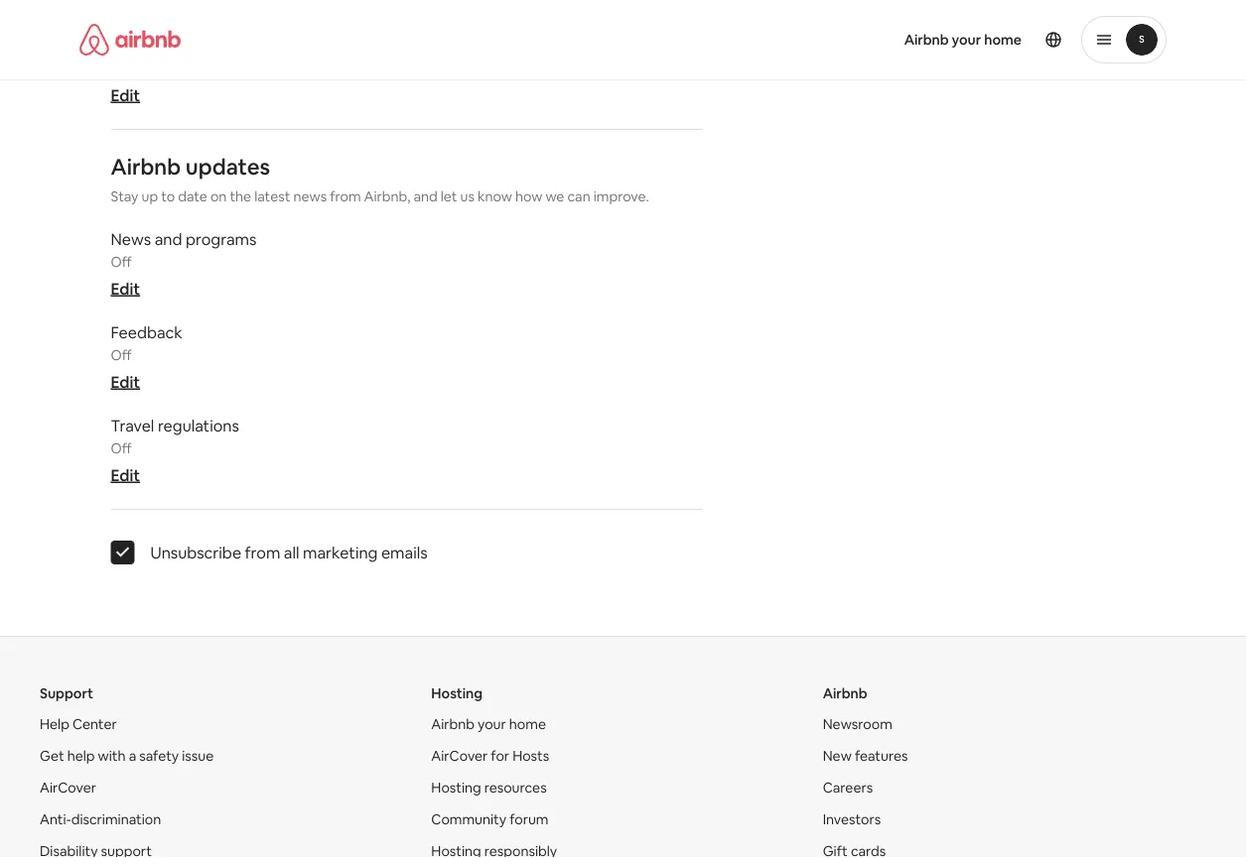 Task type: locate. For each thing, give the bounding box(es) containing it.
all
[[284, 543, 299, 563]]

can
[[567, 188, 591, 206]]

the
[[230, 188, 251, 206]]

1 vertical spatial from
[[245, 543, 280, 563]]

discrimination
[[71, 811, 161, 829]]

how
[[515, 188, 542, 206]]

on
[[210, 188, 227, 206]]

4 edit from the top
[[111, 465, 140, 486]]

2 edit from the top
[[111, 279, 140, 299]]

unsubscribe from all marketing emails
[[150, 543, 428, 563]]

1 edit button from the top
[[111, 85, 140, 105]]

aircover
[[431, 748, 488, 766], [40, 780, 96, 797]]

off
[[111, 60, 132, 78], [111, 253, 132, 271], [111, 347, 132, 364], [111, 440, 132, 458]]

edit up travel
[[111, 372, 140, 392]]

edit button for travel
[[111, 465, 140, 486]]

4 edit button from the top
[[111, 465, 140, 486]]

home inside 'airbnb your home' link
[[984, 31, 1022, 49]]

date
[[178, 188, 207, 206]]

airbnb
[[904, 31, 949, 49], [111, 152, 181, 181], [823, 685, 868, 703], [431, 716, 475, 734]]

3 edit from the top
[[111, 372, 140, 392]]

aircover link
[[40, 780, 96, 797]]

1 horizontal spatial aircover
[[431, 748, 488, 766]]

edit button up travel
[[111, 372, 140, 392]]

community forum link
[[431, 811, 549, 829]]

edit button down travel
[[111, 465, 140, 486]]

off down trip
[[111, 60, 132, 78]]

anti-discrimination
[[40, 811, 161, 829]]

hosts
[[513, 748, 549, 766]]

off down news
[[111, 253, 132, 271]]

0 horizontal spatial aircover
[[40, 780, 96, 797]]

hosting resources
[[431, 780, 547, 797]]

0 vertical spatial airbnb your home link
[[892, 19, 1034, 61]]

airbnb your home link
[[892, 19, 1034, 61], [431, 716, 546, 734]]

off inside feedback off edit
[[111, 347, 132, 364]]

0 horizontal spatial airbnb your home link
[[431, 716, 546, 734]]

travel regulations off edit
[[111, 416, 239, 486]]

your inside 'airbnb your home' link
[[952, 31, 981, 49]]

1 vertical spatial airbnb your home
[[431, 716, 546, 734]]

off down feedback
[[111, 347, 132, 364]]

edit inside travel regulations off edit
[[111, 465, 140, 486]]

get help with a safety issue link
[[40, 748, 214, 766]]

your
[[952, 31, 981, 49], [478, 716, 506, 734]]

hosting
[[431, 685, 483, 703], [431, 780, 481, 797]]

updates
[[186, 152, 270, 181]]

and right news
[[155, 229, 182, 249]]

2 edit button from the top
[[111, 279, 140, 299]]

off down travel
[[111, 440, 132, 458]]

community
[[431, 811, 507, 829]]

edit button down trip
[[111, 85, 140, 105]]

edit down travel
[[111, 465, 140, 486]]

aircover left for
[[431, 748, 488, 766]]

improve.
[[594, 188, 649, 206]]

know
[[478, 188, 512, 206]]

0 horizontal spatial home
[[509, 716, 546, 734]]

latest
[[254, 188, 290, 206]]

marketing
[[303, 543, 378, 563]]

0 horizontal spatial from
[[245, 543, 280, 563]]

offers and updates tab panel
[[111, 0, 702, 589]]

aircover up anti-
[[40, 780, 96, 797]]

3 edit button from the top
[[111, 372, 140, 392]]

1 horizontal spatial from
[[330, 188, 361, 206]]

features
[[855, 748, 908, 766]]

we
[[546, 188, 564, 206]]

edit down trip
[[111, 85, 140, 105]]

for
[[491, 748, 510, 766]]

1 vertical spatial airbnb your home link
[[431, 716, 546, 734]]

1 vertical spatial hosting
[[431, 780, 481, 797]]

aircover for hosts
[[431, 748, 549, 766]]

up
[[141, 188, 158, 206]]

aircover for aircover for hosts
[[431, 748, 488, 766]]

investors
[[823, 811, 881, 829]]

1 vertical spatial aircover
[[40, 780, 96, 797]]

and
[[413, 188, 438, 206], [155, 229, 182, 249]]

edit inside the 'trip planning off edit'
[[111, 85, 140, 105]]

trip planning off edit
[[111, 35, 205, 105]]

hosting up aircover for hosts
[[431, 685, 483, 703]]

1 off from the top
[[111, 60, 132, 78]]

off inside the 'trip planning off edit'
[[111, 60, 132, 78]]

0 horizontal spatial and
[[155, 229, 182, 249]]

edit button up feedback
[[111, 279, 140, 299]]

edit button
[[111, 85, 140, 105], [111, 279, 140, 299], [111, 372, 140, 392], [111, 465, 140, 486]]

0 vertical spatial home
[[984, 31, 1022, 49]]

0 vertical spatial airbnb your home
[[904, 31, 1022, 49]]

let
[[441, 188, 457, 206]]

0 vertical spatial your
[[952, 31, 981, 49]]

1 horizontal spatial your
[[952, 31, 981, 49]]

1 hosting from the top
[[431, 685, 483, 703]]

0 horizontal spatial your
[[478, 716, 506, 734]]

0 vertical spatial and
[[413, 188, 438, 206]]

travel
[[111, 416, 154, 436]]

feedback
[[111, 322, 183, 343]]

help center link
[[40, 716, 117, 734]]

airbnb updates stay up to date on the latest news from airbnb, and let us know how we can improve.
[[111, 152, 649, 206]]

airbnb inside 'airbnb updates stay up to date on the latest news from airbnb, and let us know how we can improve.'
[[111, 152, 181, 181]]

from right news
[[330, 188, 361, 206]]

1 vertical spatial and
[[155, 229, 182, 249]]

3 off from the top
[[111, 347, 132, 364]]

1 edit from the top
[[111, 85, 140, 105]]

2 off from the top
[[111, 253, 132, 271]]

airbnb inside profile element
[[904, 31, 949, 49]]

0 vertical spatial aircover
[[431, 748, 488, 766]]

from left all
[[245, 543, 280, 563]]

edit up feedback
[[111, 279, 140, 299]]

and inside 'airbnb updates stay up to date on the latest news from airbnb, and let us know how we can improve.'
[[413, 188, 438, 206]]

1 horizontal spatial and
[[413, 188, 438, 206]]

help
[[67, 748, 95, 766]]

aircover for hosts link
[[431, 748, 549, 766]]

edit button for news
[[111, 279, 140, 299]]

1 vertical spatial home
[[509, 716, 546, 734]]

and left let
[[413, 188, 438, 206]]

aircover for aircover link on the left bottom of the page
[[40, 780, 96, 797]]

from
[[330, 188, 361, 206], [245, 543, 280, 563]]

1 horizontal spatial airbnb your home
[[904, 31, 1022, 49]]

get help with a safety issue
[[40, 748, 214, 766]]

4 off from the top
[[111, 440, 132, 458]]

airbnb your home link inside profile element
[[892, 19, 1034, 61]]

1 horizontal spatial airbnb your home link
[[892, 19, 1034, 61]]

0 vertical spatial hosting
[[431, 685, 483, 703]]

hosting up community
[[431, 780, 481, 797]]

home
[[984, 31, 1022, 49], [509, 716, 546, 734]]

edit
[[111, 85, 140, 105], [111, 279, 140, 299], [111, 372, 140, 392], [111, 465, 140, 486]]

0 vertical spatial from
[[330, 188, 361, 206]]

programs
[[186, 229, 257, 249]]

airbnb your home
[[904, 31, 1022, 49], [431, 716, 546, 734]]

1 horizontal spatial home
[[984, 31, 1022, 49]]

2 hosting from the top
[[431, 780, 481, 797]]



Task type: describe. For each thing, give the bounding box(es) containing it.
new features
[[823, 748, 908, 766]]

get
[[40, 748, 64, 766]]

1 vertical spatial your
[[478, 716, 506, 734]]

investors link
[[823, 811, 881, 829]]

resources
[[484, 780, 547, 797]]

edit button for trip
[[111, 85, 140, 105]]

hosting resources link
[[431, 780, 547, 797]]

profile element
[[647, 0, 1167, 79]]

newsroom link
[[823, 716, 892, 734]]

news
[[293, 188, 327, 206]]

anti-discrimination link
[[40, 811, 161, 829]]

new features link
[[823, 748, 908, 766]]

forum
[[510, 811, 549, 829]]

planning
[[142, 35, 205, 56]]

hosting for hosting resources
[[431, 780, 481, 797]]

edit inside news and programs off edit
[[111, 279, 140, 299]]

anti-
[[40, 811, 71, 829]]

center
[[72, 716, 117, 734]]

regulations
[[158, 416, 239, 436]]

issue
[[182, 748, 214, 766]]

safety
[[139, 748, 179, 766]]

feedback off edit
[[111, 322, 183, 392]]

off inside news and programs off edit
[[111, 253, 132, 271]]

help center
[[40, 716, 117, 734]]

trip
[[111, 35, 139, 56]]

to
[[161, 188, 175, 206]]

edit inside feedback off edit
[[111, 372, 140, 392]]

careers
[[823, 780, 873, 797]]

new
[[823, 748, 852, 766]]

emails
[[381, 543, 428, 563]]

0 horizontal spatial airbnb your home
[[431, 716, 546, 734]]

community forum
[[431, 811, 549, 829]]

with
[[98, 748, 126, 766]]

edit button for feedback
[[111, 372, 140, 392]]

off inside travel regulations off edit
[[111, 440, 132, 458]]

support
[[40, 685, 93, 703]]

airbnb your home inside profile element
[[904, 31, 1022, 49]]

unsubscribe
[[150, 543, 241, 563]]

help
[[40, 716, 69, 734]]

news and programs off edit
[[111, 229, 257, 299]]

hosting for hosting
[[431, 685, 483, 703]]

careers link
[[823, 780, 873, 797]]

from inside 'airbnb updates stay up to date on the latest news from airbnb, and let us know how we can improve.'
[[330, 188, 361, 206]]

a
[[129, 748, 136, 766]]

news
[[111, 229, 151, 249]]

stay
[[111, 188, 138, 206]]

airbnb,
[[364, 188, 410, 206]]

us
[[460, 188, 475, 206]]

newsroom
[[823, 716, 892, 734]]

and inside news and programs off edit
[[155, 229, 182, 249]]



Task type: vqa. For each thing, say whether or not it's contained in the screenshot.
top OF
no



